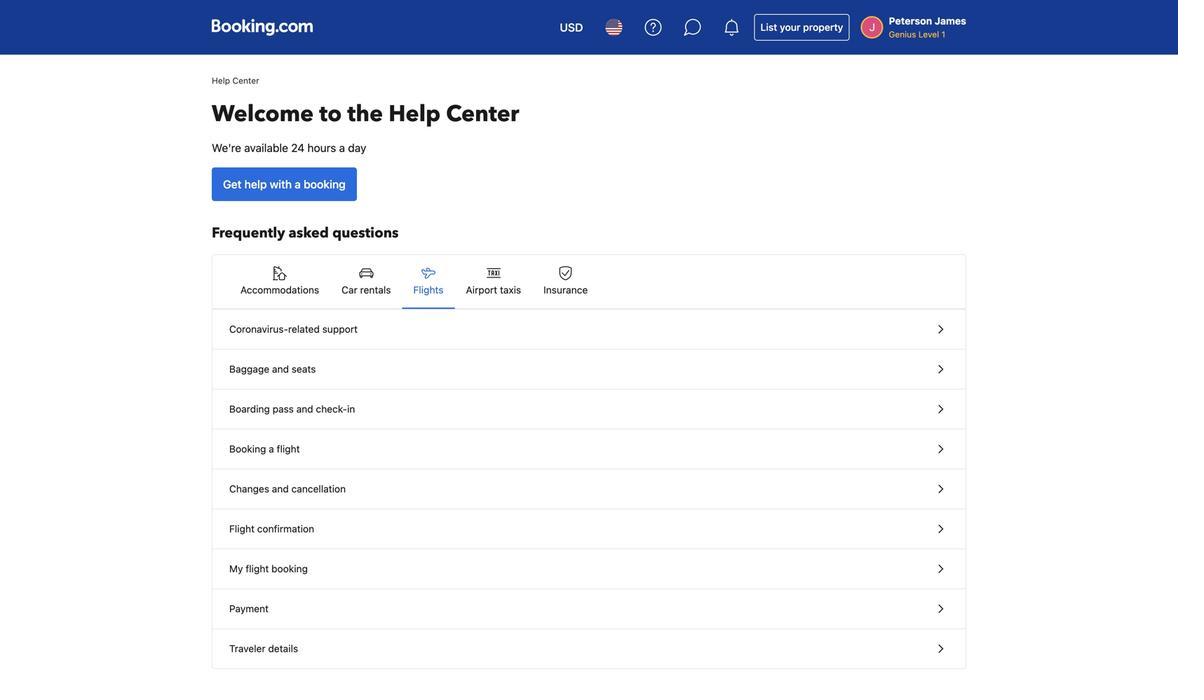 Task type: describe. For each thing, give the bounding box(es) containing it.
my
[[229, 564, 243, 575]]

with
[[270, 178, 292, 191]]

check-
[[316, 404, 347, 415]]

accommodations
[[241, 284, 319, 296]]

car rentals
[[342, 284, 391, 296]]

level
[[919, 29, 939, 39]]

the
[[347, 99, 383, 129]]

flights
[[413, 284, 444, 296]]

1 horizontal spatial center
[[446, 99, 519, 129]]

my flight booking button
[[213, 550, 966, 590]]

boarding pass and check-in
[[229, 404, 355, 415]]

booking
[[229, 444, 266, 455]]

1 horizontal spatial help
[[389, 99, 441, 129]]

1 horizontal spatial a
[[295, 178, 301, 191]]

and for cancellation
[[272, 484, 289, 495]]

traveler details button
[[213, 630, 966, 669]]

flight
[[229, 524, 255, 535]]

car rentals button
[[330, 255, 402, 309]]

0 vertical spatial help
[[212, 76, 230, 86]]

1
[[942, 29, 946, 39]]

property
[[803, 21, 843, 33]]

usd button
[[552, 11, 592, 44]]

we're
[[212, 141, 241, 155]]

flights button
[[402, 255, 455, 309]]

airport
[[466, 284, 497, 296]]

in
[[347, 404, 355, 415]]

1 vertical spatial booking
[[272, 564, 308, 575]]

to
[[319, 99, 342, 129]]

booking.com online hotel reservations image
[[212, 19, 313, 36]]

changes
[[229, 484, 269, 495]]

changes and cancellation
[[229, 484, 346, 495]]

booking a flight
[[229, 444, 300, 455]]

payment button
[[213, 590, 966, 630]]

peterson james genius level 1
[[889, 15, 967, 39]]

related
[[288, 324, 320, 335]]

cancellation
[[292, 484, 346, 495]]

airport taxis
[[466, 284, 521, 296]]

usd
[[560, 21, 583, 34]]

flight confirmation button
[[213, 510, 966, 550]]

we're available 24 hours a day
[[212, 141, 366, 155]]

24
[[291, 141, 305, 155]]

questions
[[332, 224, 399, 243]]

car
[[342, 284, 358, 296]]

get
[[223, 178, 242, 191]]

0 horizontal spatial flight
[[246, 564, 269, 575]]

get help with a booking
[[223, 178, 346, 191]]

day
[[348, 141, 366, 155]]

baggage
[[229, 364, 270, 375]]

traveler details
[[229, 644, 298, 655]]

seats
[[292, 364, 316, 375]]

get help with a booking button
[[212, 168, 357, 201]]

genius
[[889, 29, 916, 39]]

tab list containing accommodations
[[213, 255, 966, 310]]

insurance button
[[533, 255, 599, 309]]

and for seats
[[272, 364, 289, 375]]

2 vertical spatial a
[[269, 444, 274, 455]]

taxis
[[500, 284, 521, 296]]



Task type: vqa. For each thing, say whether or not it's contained in the screenshot.
James
yes



Task type: locate. For each thing, give the bounding box(es) containing it.
and right changes
[[272, 484, 289, 495]]

help right the
[[389, 99, 441, 129]]

center
[[233, 76, 259, 86], [446, 99, 519, 129]]

support
[[322, 324, 358, 335]]

2 vertical spatial and
[[272, 484, 289, 495]]

0 horizontal spatial center
[[233, 76, 259, 86]]

list
[[761, 21, 778, 33]]

a right with
[[295, 178, 301, 191]]

pass
[[273, 404, 294, 415]]

0 vertical spatial center
[[233, 76, 259, 86]]

0 horizontal spatial help
[[212, 76, 230, 86]]

and left seats
[[272, 364, 289, 375]]

peterson
[[889, 15, 932, 27]]

a left day at the left of the page
[[339, 141, 345, 155]]

help
[[212, 76, 230, 86], [389, 99, 441, 129]]

1 vertical spatial a
[[295, 178, 301, 191]]

welcome to the help center
[[212, 99, 519, 129]]

1 vertical spatial and
[[296, 404, 313, 415]]

boarding
[[229, 404, 270, 415]]

booking down confirmation
[[272, 564, 308, 575]]

booking down hours
[[304, 178, 346, 191]]

help center
[[212, 76, 259, 86]]

welcome
[[212, 99, 314, 129]]

your
[[780, 21, 801, 33]]

a
[[339, 141, 345, 155], [295, 178, 301, 191], [269, 444, 274, 455]]

coronavirus-related support button
[[213, 310, 966, 350]]

help up welcome
[[212, 76, 230, 86]]

help
[[244, 178, 267, 191]]

0 vertical spatial a
[[339, 141, 345, 155]]

0 vertical spatial booking
[[304, 178, 346, 191]]

flight
[[277, 444, 300, 455], [246, 564, 269, 575]]

hours
[[308, 141, 336, 155]]

and right "pass"
[[296, 404, 313, 415]]

james
[[935, 15, 967, 27]]

1 vertical spatial flight
[[246, 564, 269, 575]]

0 horizontal spatial a
[[269, 444, 274, 455]]

airport taxis button
[[455, 255, 533, 309]]

confirmation
[[257, 524, 314, 535]]

0 vertical spatial flight
[[277, 444, 300, 455]]

insurance
[[544, 284, 588, 296]]

flight up changes and cancellation
[[277, 444, 300, 455]]

1 vertical spatial help
[[389, 99, 441, 129]]

list your property link
[[754, 14, 850, 41]]

accommodations button
[[229, 255, 330, 309]]

1 horizontal spatial flight
[[277, 444, 300, 455]]

payment
[[229, 604, 269, 615]]

a right booking
[[269, 444, 274, 455]]

asked
[[289, 224, 329, 243]]

booking a flight button
[[213, 430, 966, 470]]

list your property
[[761, 21, 843, 33]]

coronavirus-related support
[[229, 324, 358, 335]]

available
[[244, 141, 288, 155]]

flight confirmation
[[229, 524, 314, 535]]

2 horizontal spatial a
[[339, 141, 345, 155]]

my flight booking
[[229, 564, 308, 575]]

0 vertical spatial and
[[272, 364, 289, 375]]

coronavirus-
[[229, 324, 288, 335]]

frequently
[[212, 224, 285, 243]]

traveler
[[229, 644, 266, 655]]

boarding pass and check-in button
[[213, 390, 966, 430]]

flight right my on the left of the page
[[246, 564, 269, 575]]

tab list
[[213, 255, 966, 310]]

booking
[[304, 178, 346, 191], [272, 564, 308, 575]]

changes and cancellation button
[[213, 470, 966, 510]]

1 vertical spatial center
[[446, 99, 519, 129]]

and
[[272, 364, 289, 375], [296, 404, 313, 415], [272, 484, 289, 495]]

baggage and seats
[[229, 364, 316, 375]]

rentals
[[360, 284, 391, 296]]

details
[[268, 644, 298, 655]]

frequently asked questions
[[212, 224, 399, 243]]

baggage and seats button
[[213, 350, 966, 390]]



